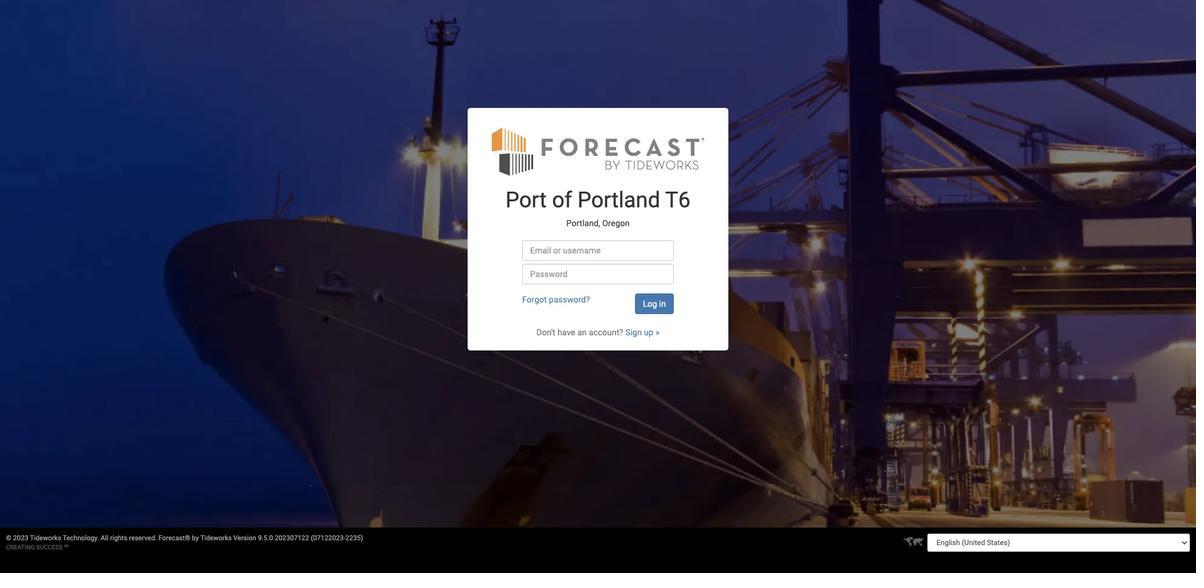Task type: locate. For each thing, give the bounding box(es) containing it.
© 2023 tideworks technology. all rights reserved. forecast® by tideworks version 9.5.0.202307122 (07122023-2235) creating success ℠
[[6, 535, 363, 551]]

tideworks up success
[[30, 535, 61, 542]]

don't
[[537, 328, 556, 337]]

forecast®
[[159, 535, 190, 542]]

of
[[552, 187, 572, 213]]

1 horizontal spatial tideworks
[[200, 535, 232, 542]]

(07122023-
[[311, 535, 346, 542]]

portland,
[[567, 218, 600, 228]]

forgot password? link
[[522, 295, 590, 305]]

»
[[656, 328, 660, 337]]

forecast® by tideworks image
[[492, 126, 704, 177]]

rights
[[110, 535, 127, 542]]

password?
[[549, 295, 590, 305]]

log in button
[[635, 294, 674, 314]]

2 tideworks from the left
[[200, 535, 232, 542]]

forgot
[[522, 295, 547, 305]]

in
[[659, 299, 666, 309]]

up
[[644, 328, 654, 337]]

all
[[101, 535, 108, 542]]

9.5.0.202307122
[[258, 535, 309, 542]]

0 horizontal spatial tideworks
[[30, 535, 61, 542]]

an
[[578, 328, 587, 337]]

tideworks right by
[[200, 535, 232, 542]]

success
[[36, 544, 63, 551]]

©
[[6, 535, 11, 542]]

t6
[[665, 187, 691, 213]]

tideworks
[[30, 535, 61, 542], [200, 535, 232, 542]]

by
[[192, 535, 199, 542]]

1 tideworks from the left
[[30, 535, 61, 542]]



Task type: describe. For each thing, give the bounding box(es) containing it.
port of portland t6 portland, oregon
[[506, 187, 691, 228]]

2023
[[13, 535, 28, 542]]

Email or username text field
[[522, 240, 674, 261]]

sign up » link
[[626, 328, 660, 337]]

log
[[643, 299, 657, 309]]

account?
[[589, 328, 624, 337]]

have
[[558, 328, 576, 337]]

portland
[[578, 187, 660, 213]]

Password password field
[[522, 264, 674, 285]]

sign
[[626, 328, 642, 337]]

don't have an account? sign up »
[[537, 328, 660, 337]]

forgot password? log in
[[522, 295, 666, 309]]

technology.
[[63, 535, 99, 542]]

creating
[[6, 544, 35, 551]]

version
[[234, 535, 256, 542]]

℠
[[64, 544, 69, 551]]

oregon
[[602, 218, 630, 228]]

2235)
[[346, 535, 363, 542]]

reserved.
[[129, 535, 157, 542]]

port
[[506, 187, 547, 213]]



Task type: vqa. For each thing, say whether or not it's contained in the screenshot.
2235)
yes



